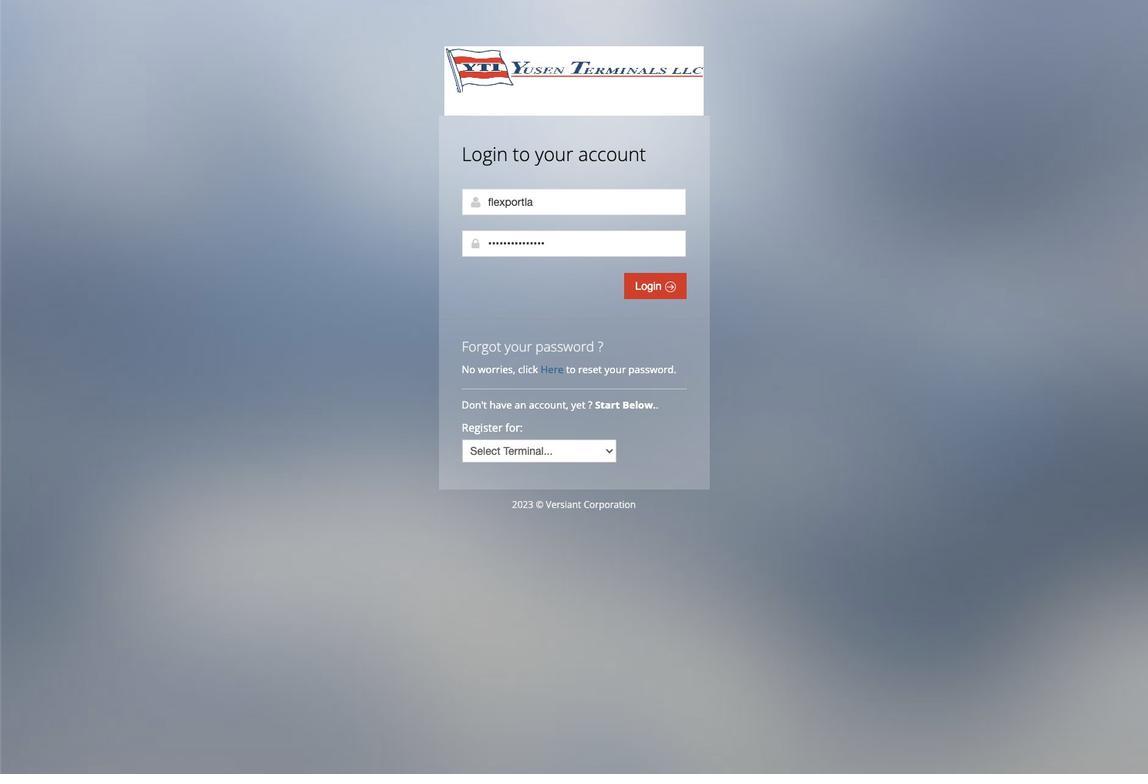 Task type: describe. For each thing, give the bounding box(es) containing it.
lock image
[[470, 238, 482, 250]]

don't have an account, yet ? start below. .
[[462, 398, 661, 412]]

versiant
[[546, 498, 581, 512]]

login for login to your account
[[462, 141, 508, 167]]

to inside forgot your password ? no worries, click here to reset your password.
[[566, 363, 576, 377]]

login to your account
[[462, 141, 646, 167]]

1 vertical spatial ?
[[588, 398, 592, 412]]

2023 © versiant corporation
[[512, 498, 636, 512]]

©
[[536, 498, 544, 512]]

Username text field
[[462, 189, 686, 215]]

login for login
[[635, 280, 665, 292]]

below.
[[622, 398, 656, 412]]

no
[[462, 363, 475, 377]]

2023
[[512, 498, 533, 512]]

here link
[[541, 363, 563, 377]]

have
[[490, 398, 512, 412]]

don't
[[462, 398, 487, 412]]

? inside forgot your password ? no worries, click here to reset your password.
[[598, 337, 604, 356]]

2 horizontal spatial your
[[605, 363, 626, 377]]

1 horizontal spatial your
[[535, 141, 573, 167]]

password
[[536, 337, 594, 356]]

account,
[[529, 398, 569, 412]]

password.
[[629, 363, 676, 377]]



Task type: vqa. For each thing, say whether or not it's contained in the screenshot.
the leftmost YOUR
yes



Task type: locate. For each thing, give the bounding box(es) containing it.
to
[[513, 141, 530, 167], [566, 363, 576, 377]]

? up reset
[[598, 337, 604, 356]]

0 horizontal spatial ?
[[588, 398, 592, 412]]

0 vertical spatial ?
[[598, 337, 604, 356]]

an
[[515, 398, 526, 412]]

here
[[541, 363, 563, 377]]

start
[[595, 398, 620, 412]]

1 vertical spatial to
[[566, 363, 576, 377]]

0 vertical spatial login
[[462, 141, 508, 167]]

worries,
[[478, 363, 516, 377]]

to right here link
[[566, 363, 576, 377]]

1 horizontal spatial ?
[[598, 337, 604, 356]]

to up username text box
[[513, 141, 530, 167]]

0 horizontal spatial login
[[462, 141, 508, 167]]

login
[[462, 141, 508, 167], [635, 280, 665, 292]]

register for:
[[462, 421, 523, 435]]

0 vertical spatial your
[[535, 141, 573, 167]]

swapright image
[[665, 282, 676, 292]]

0 vertical spatial to
[[513, 141, 530, 167]]

account
[[578, 141, 646, 167]]

? right yet
[[588, 398, 592, 412]]

register
[[462, 421, 503, 435]]

login button
[[624, 273, 686, 299]]

your
[[535, 141, 573, 167], [505, 337, 532, 356], [605, 363, 626, 377]]

your up username text box
[[535, 141, 573, 167]]

forgot your password ? no worries, click here to reset your password.
[[462, 337, 676, 377]]

1 vertical spatial your
[[505, 337, 532, 356]]

click
[[518, 363, 538, 377]]

2 vertical spatial your
[[605, 363, 626, 377]]

your up click at left top
[[505, 337, 532, 356]]

1 horizontal spatial to
[[566, 363, 576, 377]]

?
[[598, 337, 604, 356], [588, 398, 592, 412]]

your right reset
[[605, 363, 626, 377]]

for:
[[505, 421, 523, 435]]

0 horizontal spatial your
[[505, 337, 532, 356]]

1 horizontal spatial login
[[635, 280, 665, 292]]

login inside button
[[635, 280, 665, 292]]

reset
[[578, 363, 602, 377]]

1 vertical spatial login
[[635, 280, 665, 292]]

user image
[[470, 196, 482, 208]]

0 horizontal spatial to
[[513, 141, 530, 167]]

Password password field
[[462, 231, 686, 257]]

forgot
[[462, 337, 501, 356]]

.
[[656, 398, 659, 412]]

corporation
[[584, 498, 636, 512]]

yet
[[571, 398, 585, 412]]



